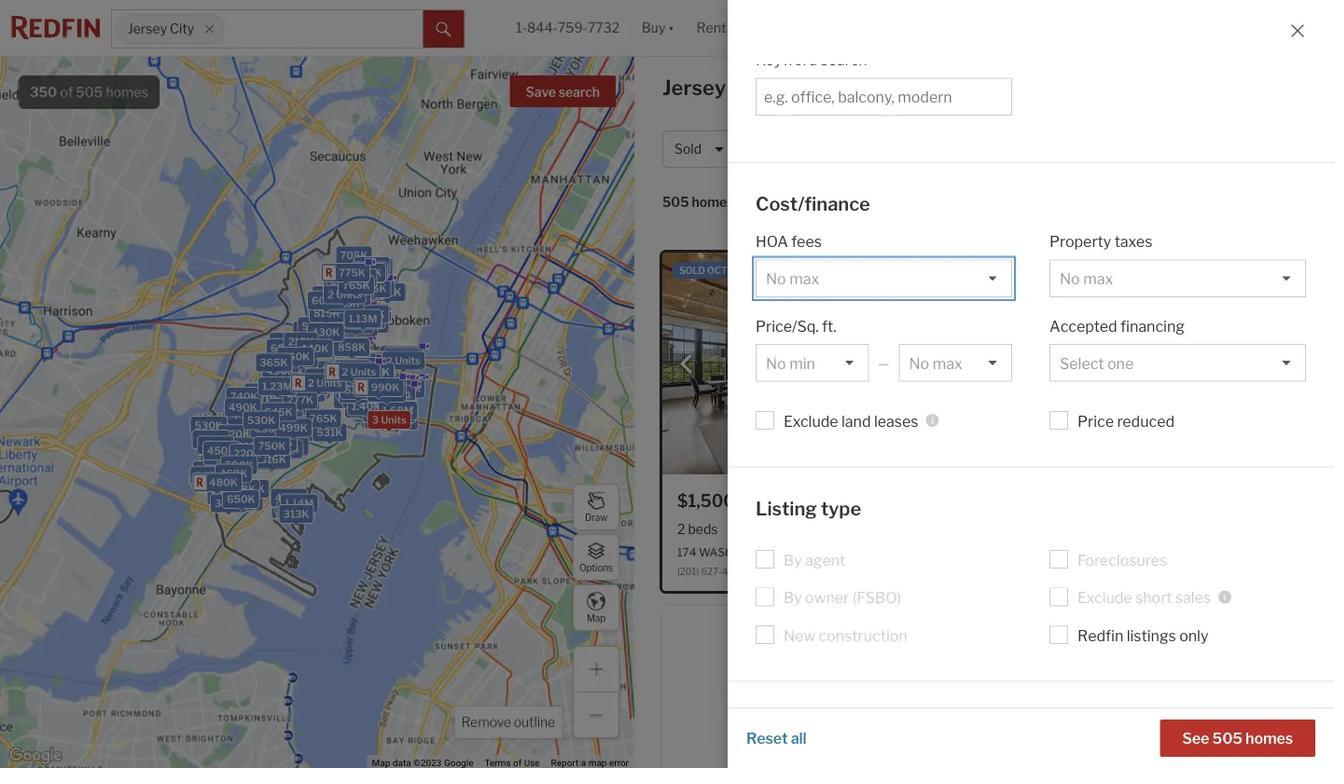 Task type: vqa. For each thing, say whether or not it's contained in the screenshot.
'460K'
yes



Task type: describe. For each thing, give the bounding box(es) containing it.
0 vertical spatial 700k
[[323, 296, 351, 308]]

city, inside 174 washington st unit 3b, jersey city, nj 07302 (201) 627-4947
[[872, 546, 895, 559]]

7732
[[588, 20, 620, 36]]

by for by agent
[[784, 552, 802, 570]]

map region
[[0, 0, 720, 769]]

1 vertical spatial 450k
[[207, 445, 235, 457]]

930k
[[354, 403, 382, 415]]

1 1.12m from the top
[[368, 382, 397, 394]]

0 vertical spatial homes
[[106, 84, 148, 100]]

0 vertical spatial 385k
[[353, 279, 381, 291]]

0 vertical spatial 835k
[[329, 279, 357, 292]]

1.80m
[[361, 364, 392, 376]]

0 horizontal spatial 5
[[357, 407, 364, 419]]

1.73m
[[390, 383, 421, 395]]

174 washington st unit 3b, jersey city, nj 07302 (201) 627-4947
[[677, 546, 949, 577]]

save search button
[[510, 76, 616, 107]]

jersey city, nj homes for sale
[[662, 75, 955, 100]]

2.65m
[[352, 391, 384, 403]]

0 vertical spatial 475k
[[309, 372, 337, 384]]

1 vertical spatial 420k
[[265, 436, 293, 448]]

2023 for sold sep 4, 2023
[[1068, 265, 1092, 276]]

0 vertical spatial price
[[1077, 413, 1114, 431]]

759-
[[558, 20, 588, 36]]

foreclosures
[[1077, 552, 1167, 570]]

search for save search
[[559, 84, 600, 100]]

1 vertical spatial 700k
[[342, 312, 371, 324]]

220k down 715k
[[234, 448, 261, 460]]

0 vertical spatial 620k
[[253, 401, 281, 414]]

1 vertical spatial 835k
[[298, 363, 326, 375]]

remove outline button
[[455, 707, 562, 739]]

1 vertical spatial 595k
[[353, 313, 381, 326]]

see 505 homes
[[1182, 730, 1293, 748]]

1 vertical spatial 655k
[[254, 423, 282, 435]]

770k
[[316, 295, 343, 307]]

1.13m
[[348, 313, 377, 325]]

0 horizontal spatial 1.09m
[[315, 347, 346, 359]]

280k
[[345, 285, 373, 297]]

search for keyword search
[[820, 51, 867, 70]]

1 vertical spatial 845k
[[307, 426, 335, 439]]

oct
[[707, 265, 727, 276]]

0 vertical spatial 705k
[[340, 250, 368, 262]]

$1,500,220
[[677, 491, 772, 511]]

exclude short sales
[[1077, 590, 1211, 608]]

499k
[[279, 422, 308, 434]]

1 horizontal spatial 725k
[[272, 402, 299, 414]]

1 horizontal spatial 655k
[[332, 298, 360, 310]]

0 horizontal spatial 645k
[[194, 470, 222, 482]]

recommended
[[790, 194, 884, 210]]

1 horizontal spatial 505
[[662, 194, 689, 210]]

listings
[[1127, 627, 1176, 646]]

513k
[[270, 396, 296, 408]]

2 vertical spatial 640k
[[351, 404, 380, 417]]

exclude for exclude short sales
[[1077, 590, 1132, 608]]

1.30m
[[349, 360, 380, 372]]

remove
[[461, 715, 511, 731]]

land
[[841, 413, 871, 431]]

598k
[[340, 384, 369, 396]]

1 horizontal spatial 740k
[[347, 393, 375, 405]]

0 vertical spatial 500k
[[302, 320, 330, 332]]

1 vertical spatial 815k
[[314, 307, 340, 320]]

construction
[[819, 627, 907, 646]]

315k
[[289, 358, 316, 370]]

690k
[[378, 415, 407, 427]]

07305
[[1197, 546, 1233, 559]]

1 horizontal spatial 650k
[[332, 375, 361, 387]]

1 vertical spatial 385k
[[342, 330, 370, 342]]

1 horizontal spatial 1.09m
[[358, 355, 389, 367]]

jersey left city
[[128, 21, 167, 37]]

1 horizontal spatial 530k
[[247, 415, 275, 427]]

st
[[779, 546, 790, 559]]

0 horizontal spatial 540k
[[225, 494, 253, 507]]

list box down "price/sq. ft."
[[756, 345, 869, 382]]

1 horizontal spatial 520k
[[349, 403, 377, 415]]

780k
[[341, 283, 369, 295]]

0 horizontal spatial 505
[[76, 84, 103, 100]]

0 horizontal spatial 520k
[[303, 373, 331, 385]]

505 homes
[[662, 194, 734, 210]]

save search
[[526, 84, 600, 100]]

0 vertical spatial 640k
[[316, 289, 345, 302]]

0 horizontal spatial 440k
[[200, 440, 228, 452]]

0 horizontal spatial city,
[[730, 75, 774, 100]]

0 horizontal spatial 725k
[[238, 483, 265, 496]]

0 vertical spatial 1.00m
[[292, 382, 323, 394]]

1.18m
[[356, 402, 385, 414]]

390k
[[249, 387, 277, 400]]

2 horizontal spatial 660k
[[287, 370, 316, 382]]

643k
[[341, 319, 369, 331]]

767k
[[358, 263, 385, 275]]

858k
[[338, 341, 366, 353]]

list box for accepted financing
[[1050, 345, 1306, 382]]

0 horizontal spatial 585k
[[214, 440, 242, 452]]

sold inside $1,500,220 last sold price
[[802, 496, 825, 510]]

(fsbo)
[[852, 590, 901, 608]]

list box for hoa fees
[[756, 260, 1012, 298]]

3b,
[[816, 546, 834, 559]]

1 horizontal spatial 5
[[365, 382, 372, 394]]

380k
[[310, 330, 339, 342]]

1.15m
[[277, 378, 306, 390]]

0 horizontal spatial 530k
[[195, 420, 223, 432]]

1 horizontal spatial 540k
[[275, 400, 303, 412]]

0 vertical spatial 4 units
[[384, 349, 418, 362]]

749k
[[254, 402, 281, 414]]

1.59m
[[358, 361, 389, 373]]

by agent
[[784, 552, 845, 570]]

only
[[1179, 627, 1208, 646]]

415k
[[343, 319, 369, 331]]

homes
[[807, 75, 876, 100]]

1.24m
[[256, 420, 287, 432]]

1 horizontal spatial 645k
[[264, 406, 293, 419]]

0 horizontal spatial 740k
[[230, 391, 258, 403]]

leases
[[874, 413, 918, 431]]

sort
[[756, 194, 784, 210]]

recommended button
[[787, 193, 899, 211]]

1 vertical spatial 5 units
[[357, 407, 392, 419]]

0 horizontal spatial 420k
[[211, 490, 239, 502]]

2 vertical spatial 385k
[[298, 384, 326, 396]]

436k
[[290, 369, 318, 381]]

1.45m
[[343, 370, 374, 382]]

0 vertical spatial 5 units
[[365, 382, 400, 394]]

2 horizontal spatial 420k
[[352, 387, 380, 400]]

944k
[[341, 309, 370, 321]]

baths
[[739, 521, 773, 537]]

exclude for exclude land leases
[[784, 413, 838, 431]]

2 vertical spatial 595k
[[236, 441, 264, 453]]

1870 kennedy blvd, jersey city, nj 07305 (201) 208-4805
[[1007, 546, 1233, 577]]

:
[[784, 194, 787, 210]]

445k
[[231, 410, 260, 422]]

170k
[[254, 393, 280, 405]]

174
[[677, 546, 696, 559]]

1 vertical spatial 365k
[[260, 357, 288, 369]]

4805
[[1052, 566, 1077, 577]]

609k
[[262, 439, 290, 451]]

jersey inside 174 washington st unit 3b, jersey city, nj 07302 (201) 627-4947
[[836, 546, 870, 559]]

899k
[[348, 392, 376, 404]]

625k
[[359, 283, 387, 295]]

1 horizontal spatial 590k
[[322, 365, 350, 377]]

2 vertical spatial 500k
[[221, 496, 250, 508]]

2 1.12m from the top
[[368, 414, 397, 426]]

1 vertical spatial 4
[[377, 389, 384, 401]]

0 vertical spatial 845k
[[334, 288, 362, 300]]

0 horizontal spatial 875k
[[281, 504, 309, 516]]

ft.
[[822, 318, 836, 336]]

586k
[[274, 493, 302, 505]]

2 vertical spatial 365k
[[281, 506, 309, 518]]

reduced
[[1117, 413, 1175, 431]]

398k
[[362, 366, 390, 378]]

sold sep 4, 2023
[[1008, 265, 1092, 276]]

0 vertical spatial 585k
[[252, 388, 280, 400]]

reset
[[746, 730, 788, 748]]

1 vertical spatial 285k
[[274, 364, 301, 376]]

455k
[[340, 385, 368, 397]]

e.g. office, balcony, modern text field
[[764, 89, 1004, 107]]

0 vertical spatial 990k
[[371, 382, 400, 394]]

789k
[[339, 291, 366, 303]]

save
[[526, 84, 556, 100]]

2023 for sold oct 4, 2023
[[740, 265, 764, 276]]

1.68m
[[382, 405, 413, 417]]

0 vertical spatial 460k
[[281, 351, 310, 363]]

sold inside button
[[674, 141, 702, 157]]

google image
[[5, 744, 66, 769]]

0 vertical spatial 285k
[[361, 261, 388, 273]]

730k
[[286, 352, 314, 365]]

2 vertical spatial 800k
[[278, 501, 307, 513]]

new construction
[[784, 627, 907, 646]]

1 vertical spatial 705k
[[258, 421, 286, 433]]

0 horizontal spatial nj
[[778, 75, 802, 100]]

1-
[[516, 20, 527, 36]]

844-
[[527, 20, 558, 36]]

1 vertical spatial 460k
[[219, 468, 248, 480]]

1 horizontal spatial 440k
[[300, 343, 329, 355]]

313k
[[283, 509, 309, 521]]

1 horizontal spatial 1.00m
[[365, 413, 396, 425]]

—
[[878, 356, 890, 372]]

sep for 4,
[[1036, 265, 1055, 276]]

photo of 6 alexander ct, jersey city, nj 07305 image
[[992, 606, 1303, 769]]

864k
[[345, 272, 373, 284]]

1 horizontal spatial 660k
[[257, 455, 286, 467]]

draw
[[585, 512, 607, 524]]

362k
[[215, 498, 242, 510]]

2 vertical spatial 1.60m
[[248, 387, 279, 399]]

1 vertical spatial 1.41m
[[343, 369, 373, 382]]

0 vertical spatial 4
[[384, 349, 391, 362]]

options
[[579, 563, 613, 574]]



Task type: locate. For each thing, give the bounding box(es) containing it.
2 180k from the top
[[221, 481, 248, 493]]

0 vertical spatial 1.41m
[[358, 308, 387, 320]]

440k down the 380k
[[300, 343, 329, 355]]

1 horizontal spatial 875k
[[336, 363, 364, 375]]

180k
[[221, 480, 247, 492], [221, 481, 248, 493]]

365k down 586k
[[281, 506, 309, 518]]

sold up 505 homes
[[674, 141, 702, 157]]

all
[[791, 730, 807, 748]]

0 horizontal spatial 800k
[[278, 501, 307, 513]]

775k
[[339, 267, 365, 279], [320, 336, 347, 349], [321, 336, 347, 349], [321, 337, 347, 349], [321, 337, 348, 349]]

draw button
[[573, 484, 619, 531]]

585k
[[252, 388, 280, 400], [214, 440, 242, 452]]

0 vertical spatial 360k
[[353, 267, 382, 279]]

0 vertical spatial 1.40m
[[343, 388, 374, 400]]

sold sep 28, 2023
[[1008, 619, 1098, 630]]

beds
[[688, 521, 718, 537]]

1.60m
[[328, 282, 359, 294], [345, 366, 376, 379], [248, 387, 279, 399]]

list box right the —
[[899, 345, 1012, 382]]

715k
[[236, 433, 262, 445]]

575k
[[297, 380, 325, 392]]

photo of 1870 kennedy blvd, jersey city, nj 07305 image
[[992, 253, 1303, 475]]

1 vertical spatial 360k
[[347, 308, 375, 320]]

0 vertical spatial 590k
[[322, 365, 350, 377]]

remove jersey city image
[[204, 23, 215, 35]]

0 horizontal spatial 475k
[[207, 450, 235, 462]]

360k
[[353, 267, 382, 279], [347, 308, 375, 320]]

0 vertical spatial 5
[[365, 382, 372, 394]]

price/sq. ft.
[[756, 318, 836, 336]]

0 vertical spatial 650k
[[332, 375, 361, 387]]

2
[[353, 270, 360, 282], [327, 289, 334, 301], [331, 291, 337, 303], [314, 301, 320, 313], [351, 318, 357, 330], [338, 319, 345, 331], [317, 320, 323, 332], [321, 321, 327, 333], [288, 350, 294, 363], [386, 355, 393, 367], [360, 357, 366, 369], [342, 366, 348, 378], [334, 368, 341, 380], [308, 377, 314, 389], [341, 384, 347, 396], [379, 385, 386, 397], [343, 385, 350, 397], [367, 389, 373, 401], [361, 390, 367, 402], [374, 391, 380, 403], [352, 393, 359, 405], [253, 401, 259, 413], [369, 409, 375, 421], [379, 415, 386, 427], [276, 504, 282, 516], [677, 521, 685, 537], [728, 521, 736, 537]]

4, for oct
[[729, 265, 738, 276]]

$1,500,220 last sold price
[[677, 491, 855, 511]]

exclude left the land at right bottom
[[784, 413, 838, 431]]

homes down sold button
[[692, 194, 734, 210]]

350
[[30, 84, 57, 100]]

530k down 749k
[[247, 415, 275, 427]]

2 beds
[[677, 521, 718, 537]]

2 4, from the left
[[1057, 265, 1066, 276]]

sold for sold sep 28, 2023
[[1008, 619, 1035, 630]]

nj inside 1870 kennedy blvd, jersey city, nj 07305 (201) 208-4805
[[1181, 546, 1194, 559]]

910k
[[340, 319, 366, 331]]

0 vertical spatial 645k
[[264, 406, 293, 419]]

1.37m
[[342, 369, 372, 381]]

list box
[[756, 260, 1012, 298], [1050, 260, 1306, 298], [756, 345, 869, 382], [899, 345, 1012, 382], [1050, 345, 1306, 382]]

nj left 07305
[[1181, 546, 1194, 559]]

4 units up 1.68m
[[377, 389, 412, 401]]

sold for sold sep 4, 2023
[[1008, 265, 1035, 276]]

None search field
[[225, 10, 423, 48]]

price up ft
[[827, 496, 855, 510]]

1 vertical spatial 440k
[[200, 440, 228, 452]]

1.20m
[[346, 363, 377, 375]]

1 horizontal spatial homes
[[692, 194, 734, 210]]

list box for property taxes
[[1050, 260, 1306, 298]]

1 by from the top
[[784, 552, 802, 570]]

475k
[[309, 372, 337, 384], [207, 450, 235, 462]]

2 baths
[[728, 521, 773, 537]]

3 units
[[320, 300, 355, 312], [367, 382, 402, 394], [375, 383, 409, 395], [364, 400, 399, 412], [372, 414, 407, 426]]

2 horizontal spatial 650k
[[367, 407, 396, 419]]

1.36m
[[371, 387, 402, 399]]

city, inside 1870 kennedy blvd, jersey city, nj 07305 (201) 208-4805
[[1156, 546, 1179, 559]]

225k
[[263, 383, 290, 396]]

list box up ft.
[[756, 260, 1012, 298]]

0 vertical spatial 800k
[[344, 266, 372, 278]]

1,446
[[783, 521, 818, 537]]

0 horizontal spatial 460k
[[219, 468, 248, 480]]

0 vertical spatial 505
[[76, 84, 103, 100]]

city, left 07305
[[1156, 546, 1179, 559]]

475k up 635k
[[207, 450, 235, 462]]

kennedy
[[1036, 546, 1090, 559]]

0 vertical spatial 450k
[[266, 365, 295, 377]]

1 vertical spatial 640k
[[341, 326, 369, 338]]

845k
[[334, 288, 362, 300], [307, 426, 335, 439]]

835k
[[329, 279, 357, 292], [298, 363, 326, 375], [281, 392, 309, 404]]

list box up financing
[[1050, 260, 1306, 298]]

0 horizontal spatial 450k
[[207, 445, 235, 457]]

2.27m
[[347, 357, 378, 369]]

0 horizontal spatial 705k
[[258, 421, 286, 433]]

305k
[[314, 328, 342, 340]]

375k
[[339, 343, 366, 355]]

2 by from the top
[[784, 590, 802, 608]]

1 vertical spatial 1.60m
[[345, 366, 376, 379]]

by owner (fsbo)
[[784, 590, 901, 608]]

1 vertical spatial 1.12m
[[368, 414, 397, 426]]

1 vertical spatial sep
[[1036, 619, 1055, 630]]

city, down keyword
[[730, 75, 774, 100]]

2 vertical spatial 505
[[1212, 730, 1242, 748]]

(201) down 1870
[[1007, 566, 1028, 577]]

washington
[[699, 546, 777, 559]]

nj
[[778, 75, 802, 100], [897, 546, 910, 559], [1181, 546, 1194, 559]]

430k
[[312, 327, 340, 339]]

2 (201) from the left
[[1007, 566, 1028, 577]]

2 horizontal spatial homes
[[1246, 730, 1293, 748]]

4 left 7
[[377, 389, 384, 401]]

4, down the property
[[1057, 265, 1066, 276]]

photo of 174 washington st unit 3b, jersey city, nj 07302 image
[[662, 253, 974, 475]]

outline
[[514, 715, 555, 731]]

2023 down the property
[[1068, 265, 1092, 276]]

1 horizontal spatial 285k
[[361, 261, 388, 273]]

868k
[[250, 387, 278, 399]]

by left owner
[[784, 590, 802, 608]]

1.28m
[[389, 351, 419, 363]]

665k
[[322, 365, 351, 377]]

sep down the property
[[1036, 265, 1055, 276]]

homes inside button
[[1246, 730, 1293, 748]]

2023 right 28,
[[1074, 619, 1098, 630]]

0 vertical spatial sep
[[1036, 265, 1055, 276]]

see
[[1182, 730, 1209, 748]]

0 vertical spatial 1.60m
[[328, 282, 359, 294]]

2023 down hoa
[[740, 265, 764, 276]]

599k
[[232, 438, 261, 450]]

0 horizontal spatial 590k
[[225, 459, 253, 472]]

0 vertical spatial 1.12m
[[368, 382, 397, 394]]

300k
[[292, 348, 321, 361]]

2 horizontal spatial 540k
[[338, 364, 367, 376]]

unit
[[793, 546, 814, 559]]

505 down sold button
[[662, 194, 689, 210]]

sep for 28,
[[1036, 619, 1055, 630]]

0 vertical spatial 725k
[[272, 402, 299, 414]]

0 vertical spatial 655k
[[332, 298, 360, 310]]

1 (201) from the left
[[677, 566, 699, 577]]

property
[[1050, 233, 1111, 251]]

0 horizontal spatial price
[[827, 496, 855, 510]]

search inside button
[[559, 84, 600, 100]]

jersey down ft
[[836, 546, 870, 559]]

2 horizontal spatial nj
[[1181, 546, 1194, 559]]

450k down 509k
[[207, 445, 235, 457]]

540k
[[338, 364, 367, 376], [275, 400, 303, 412], [225, 494, 253, 507]]

4 up 1.80m
[[384, 349, 391, 362]]

840k
[[335, 319, 363, 331]]

5
[[365, 382, 372, 394], [357, 407, 364, 419]]

(201) inside 174 washington st unit 3b, jersey city, nj 07302 (201) 627-4947
[[677, 566, 699, 577]]

505 inside button
[[1212, 730, 1242, 748]]

2.90m
[[375, 407, 408, 420]]

price inside $1,500,220 last sold price
[[827, 496, 855, 510]]

2 vertical spatial 835k
[[281, 392, 309, 404]]

645k
[[264, 406, 293, 419], [194, 470, 222, 482]]

100k
[[239, 393, 266, 406]]

1 vertical spatial price
[[827, 496, 855, 510]]

875k
[[336, 363, 364, 375], [281, 504, 309, 516]]

705k up 609k
[[258, 421, 286, 433]]

2 vertical spatial 700k
[[287, 405, 315, 417]]

1 vertical spatial 1.40m
[[352, 400, 383, 413]]

480k up 730k
[[276, 338, 304, 350]]

1 vertical spatial homes
[[692, 194, 734, 210]]

1-844-759-7732 link
[[516, 20, 620, 36]]

645k up 1.24m
[[264, 406, 293, 419]]

0 vertical spatial 815k
[[357, 265, 383, 277]]

4 units
[[384, 349, 418, 362], [377, 389, 412, 401]]

0 horizontal spatial 620k
[[222, 428, 250, 441]]

465k
[[345, 322, 373, 334]]

city, up (fsbo)
[[872, 546, 895, 559]]

1 vertical spatial 500k
[[308, 372, 337, 384]]

owner
[[805, 590, 849, 608]]

365k down 680k
[[260, 357, 288, 369]]

nj left 07302
[[897, 546, 910, 559]]

list box down financing
[[1050, 345, 1306, 382]]

0 vertical spatial sold
[[674, 141, 702, 157]]

329k
[[331, 340, 359, 352]]

1 horizontal spatial 705k
[[340, 250, 368, 262]]

4, for sep
[[1057, 265, 1066, 276]]

next button image
[[940, 355, 959, 374]]

365k up 315k
[[289, 343, 317, 355]]

search up homes
[[820, 51, 867, 70]]

1 vertical spatial 475k
[[207, 450, 235, 462]]

listing type
[[756, 498, 861, 521]]

645k down 429k
[[194, 470, 222, 482]]

480k up the 670k
[[220, 465, 249, 477]]

1 vertical spatial 875k
[[281, 504, 309, 516]]

(201) down 174
[[677, 566, 699, 577]]

4 units up 1.80m
[[384, 349, 418, 362]]

590k
[[322, 365, 350, 377], [225, 459, 253, 472]]

220k down 499k
[[277, 441, 304, 453]]

by down 1,446
[[784, 552, 802, 570]]

hoa
[[756, 233, 788, 251]]

jersey inside 1870 kennedy blvd, jersey city, nj 07305 (201) 208-4805
[[1120, 546, 1154, 559]]

1.23m
[[262, 381, 293, 393]]

825k
[[320, 306, 348, 318]]

nj inside 174 washington st unit 3b, jersey city, nj 07302 (201) 627-4947
[[897, 546, 910, 559]]

(201) inside 1870 kennedy blvd, jersey city, nj 07305 (201) 208-4805
[[1007, 566, 1028, 577]]

previous button image
[[677, 355, 696, 374]]

sold for sold oct 4, 2023
[[679, 265, 705, 276]]

2 vertical spatial 650k
[[227, 494, 255, 506]]

658k
[[227, 483, 256, 495]]

nj down keyword
[[778, 75, 802, 100]]

220k up 658k
[[220, 468, 247, 480]]

0 horizontal spatial 650k
[[227, 494, 255, 506]]

505 right see
[[1212, 730, 1242, 748]]

505
[[76, 84, 103, 100], [662, 194, 689, 210], [1212, 730, 1242, 748]]

sep left 28,
[[1036, 619, 1055, 630]]

0 vertical spatial 540k
[[338, 364, 367, 376]]

1 vertical spatial 4 units
[[377, 389, 412, 401]]

1 horizontal spatial 460k
[[281, 351, 310, 363]]

1 vertical spatial 800k
[[375, 401, 404, 413]]

0 vertical spatial 660k
[[287, 370, 316, 382]]

price
[[1077, 413, 1114, 431], [827, 496, 855, 510]]

4, right oct
[[729, 265, 738, 276]]

1870
[[1007, 546, 1034, 559]]

price left reduced
[[1077, 413, 1114, 431]]

0 horizontal spatial sold
[[674, 141, 702, 157]]

homes right see
[[1246, 730, 1293, 748]]

sold right last
[[802, 496, 825, 510]]

490k
[[229, 402, 257, 414]]

2023 for sold sep 28, 2023
[[1074, 619, 1098, 630]]

0 vertical spatial 595k
[[331, 279, 359, 291]]

remove outline
[[461, 715, 555, 731]]

620k down "390k"
[[253, 401, 281, 414]]

exclude up redfin
[[1077, 590, 1132, 608]]

705k up '885k'
[[340, 250, 368, 262]]

exclude
[[784, 413, 838, 431], [1077, 590, 1132, 608]]

2 horizontal spatial 800k
[[375, 401, 404, 413]]

schools
[[756, 712, 826, 735]]

1 horizontal spatial 620k
[[253, 401, 281, 414]]

submit search image
[[436, 22, 451, 37]]

215k
[[288, 336, 314, 348]]

jersey up sold button
[[662, 75, 726, 100]]

1 vertical spatial 590k
[[225, 459, 253, 472]]

1 sep from the top
[[1036, 265, 1055, 276]]

1 vertical spatial exclude
[[1077, 590, 1132, 608]]

510k
[[279, 504, 306, 516]]

475k down 470k
[[309, 372, 337, 384]]

350 of 505 homes
[[30, 84, 148, 100]]

search right save
[[559, 84, 600, 100]]

1 180k from the top
[[221, 480, 247, 492]]

0 horizontal spatial 660k
[[215, 441, 244, 453]]

by
[[784, 552, 802, 570], [784, 590, 802, 608]]

4947
[[722, 566, 746, 577]]

homes right of at the left top
[[106, 84, 148, 100]]

0 horizontal spatial exclude
[[784, 413, 838, 431]]

235k
[[282, 357, 310, 369]]

480k up 362k
[[209, 477, 238, 489]]

695k
[[231, 395, 259, 407]]

707k
[[332, 292, 359, 304]]

2 sep from the top
[[1036, 619, 1055, 630]]

by for by owner (fsbo)
[[784, 590, 802, 608]]

440k left 509k
[[200, 440, 228, 452]]

type
[[821, 498, 861, 521]]

530k up 429k
[[195, 420, 223, 432]]

jersey right "blvd,"
[[1120, 546, 1154, 559]]

405k
[[310, 330, 339, 342]]

sales
[[1175, 590, 1211, 608]]

620k
[[253, 401, 281, 414], [222, 428, 250, 441]]

1 4, from the left
[[729, 265, 738, 276]]

620k down 445k
[[222, 428, 250, 441]]

1 horizontal spatial price
[[1077, 413, 1114, 431]]

0 vertical spatial 440k
[[300, 343, 329, 355]]

990k
[[371, 382, 400, 394], [383, 408, 412, 420]]

450k up 1.23m
[[266, 365, 295, 377]]

505 right of at the left top
[[76, 84, 103, 100]]

0 vertical spatial 365k
[[289, 343, 317, 355]]



